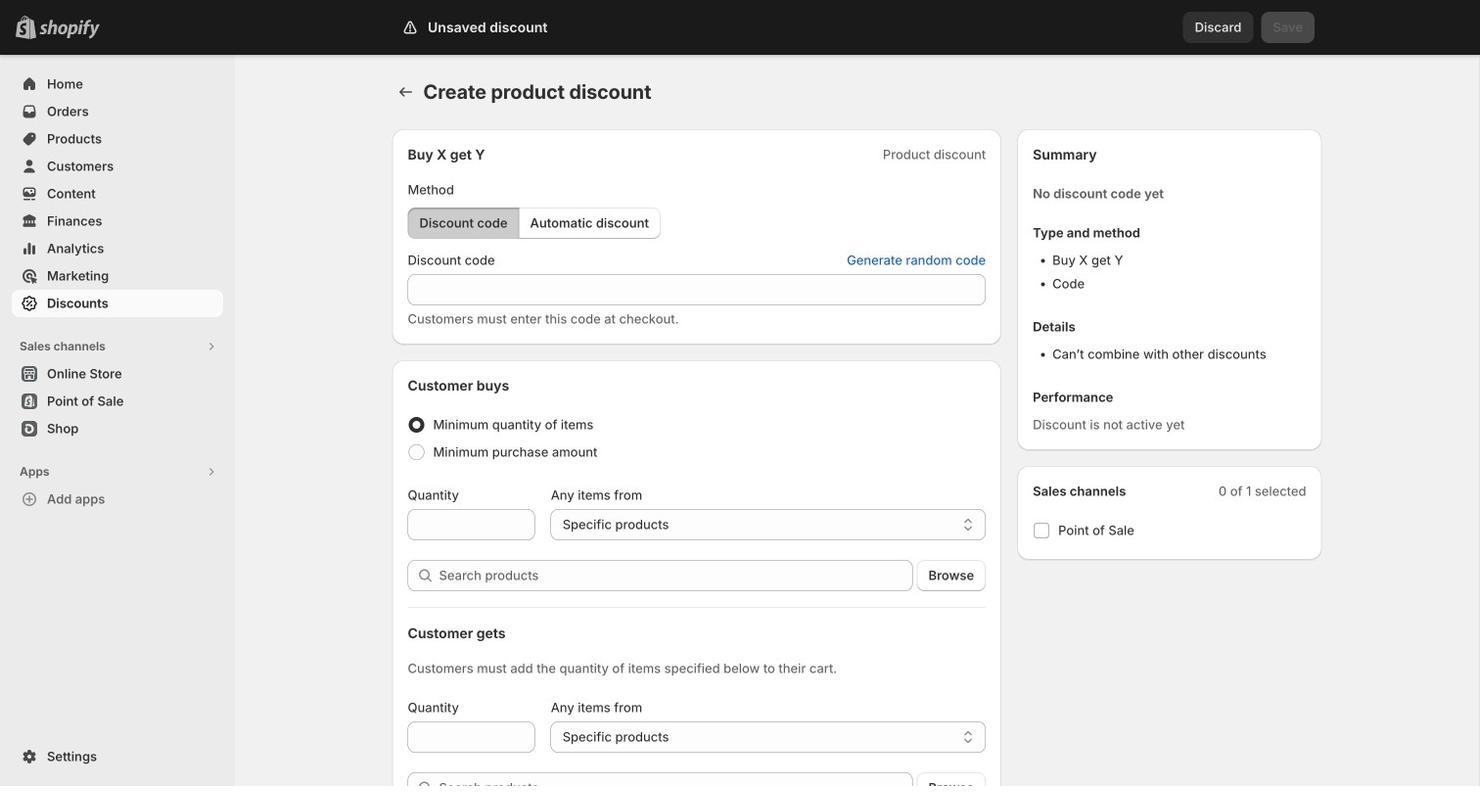 Task type: describe. For each thing, give the bounding box(es) containing it.
shopify image
[[39, 19, 100, 39]]

Search products text field
[[439, 773, 913, 786]]

Search products text field
[[439, 560, 913, 592]]



Task type: locate. For each thing, give the bounding box(es) containing it.
None text field
[[408, 274, 986, 306]]

None text field
[[408, 509, 535, 541], [408, 722, 535, 753], [408, 509, 535, 541], [408, 722, 535, 753]]



Task type: vqa. For each thing, say whether or not it's contained in the screenshot.
1st The Search Products text box from the bottom
yes



